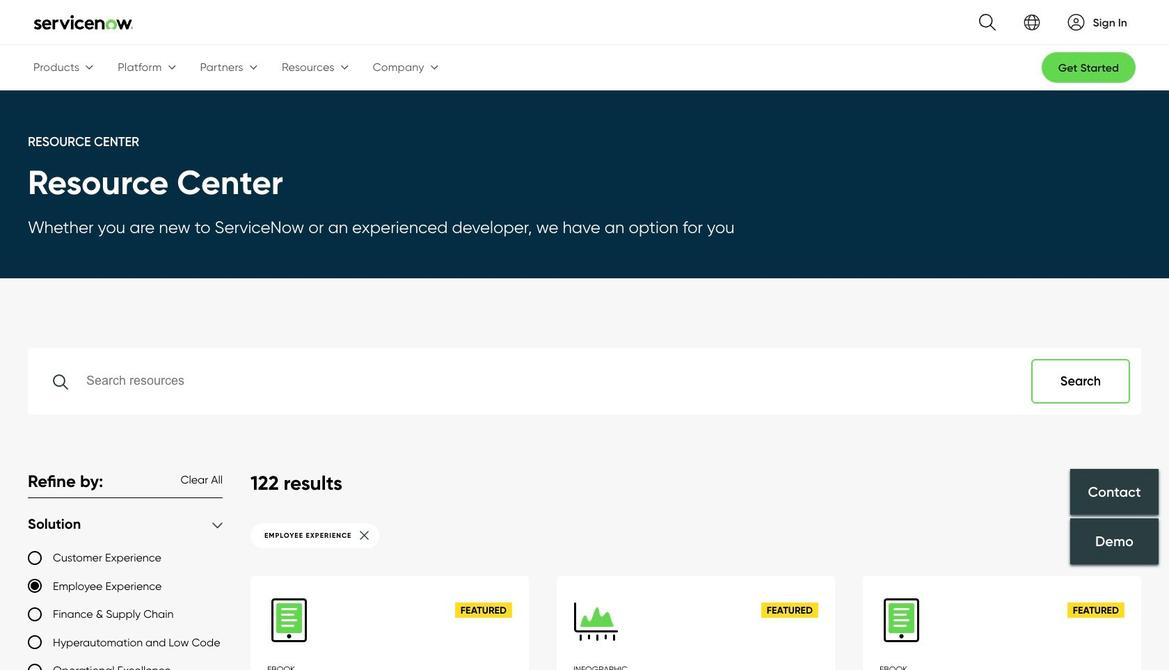 Task type: locate. For each thing, give the bounding box(es) containing it.
servicenow image
[[33, 14, 134, 31]]

arc image
[[1068, 14, 1085, 31]]



Task type: describe. For each thing, give the bounding box(es) containing it.
select your country image
[[1024, 14, 1040, 31]]

Search resources field
[[28, 348, 1142, 415]]



Task type: vqa. For each thing, say whether or not it's contained in the screenshot.
servicenow image
yes



